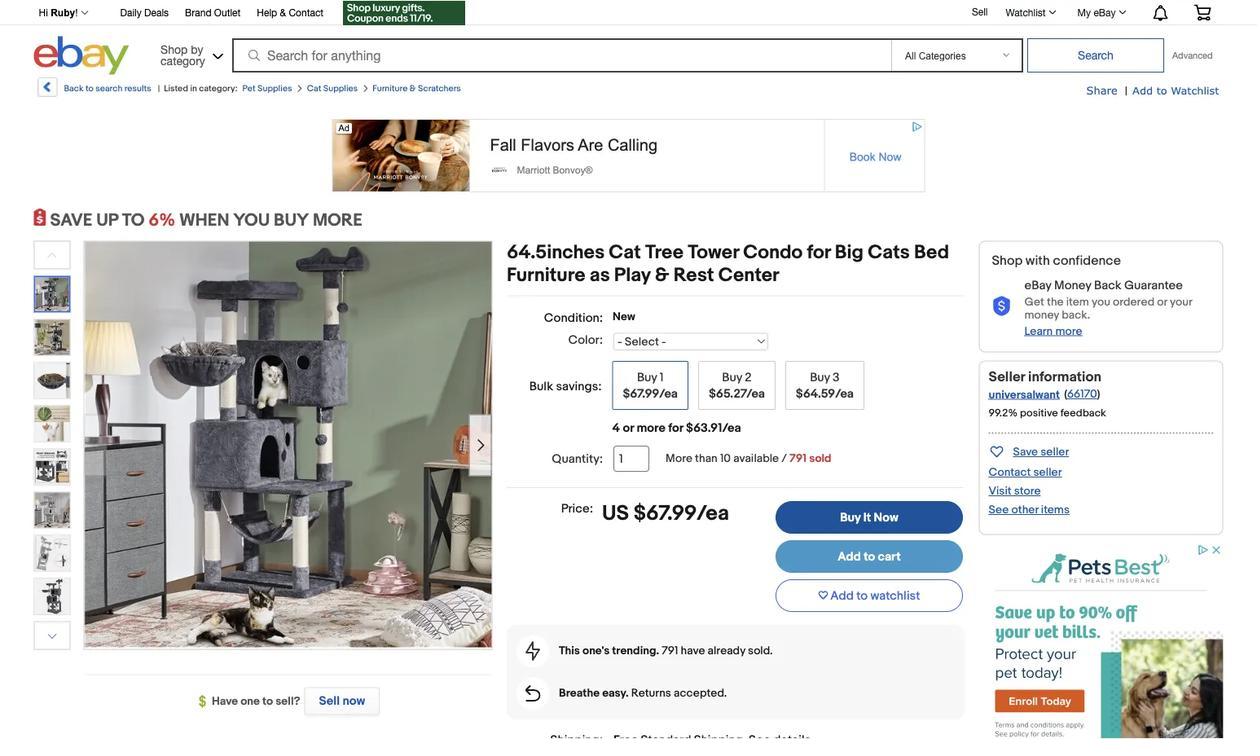Task type: describe. For each thing, give the bounding box(es) containing it.
watchlist link
[[997, 2, 1064, 22]]

feedback
[[1061, 407, 1107, 419]]

easy.
[[603, 687, 629, 701]]

0 vertical spatial 791
[[790, 452, 807, 466]]

add for add to cart
[[838, 549, 862, 564]]

see other items link
[[989, 503, 1070, 517]]

brand outlet
[[185, 7, 241, 18]]

/
[[782, 452, 787, 466]]

picture 1 of 12 image
[[35, 278, 69, 311]]

with
[[1026, 253, 1051, 269]]

us $67.99/ea main content
[[507, 241, 965, 739]]

items
[[1042, 503, 1070, 517]]

0 horizontal spatial furniture
[[373, 83, 408, 94]]

you
[[233, 210, 270, 231]]

64.5inches cat tree tower condo for big cats bed furniture as play & rest center - picture 1 of 12 image
[[84, 240, 492, 648]]

information
[[1029, 369, 1102, 386]]

0 horizontal spatial advertisement region
[[332, 119, 926, 192]]

furniture & scratchers link
[[373, 83, 461, 94]]

as
[[590, 264, 610, 287]]

contact inside contact seller visit store see other items
[[989, 466, 1032, 480]]

buy it now link
[[776, 501, 964, 534]]

picture 8 of 12 image
[[35, 579, 70, 614]]

sell for sell
[[973, 6, 988, 17]]

hi ruby !
[[39, 7, 78, 18]]

ruby
[[51, 7, 75, 18]]

save
[[1014, 445, 1039, 459]]

picture 5 of 12 image
[[35, 450, 70, 485]]

shop by category banner
[[30, 0, 1224, 79]]

to for cart
[[864, 549, 876, 564]]

shop for shop by category
[[161, 42, 188, 56]]

add inside share | add to watchlist
[[1133, 84, 1154, 96]]

results
[[124, 83, 151, 94]]

10
[[721, 452, 731, 466]]

pet supplies
[[243, 83, 292, 94]]

than
[[695, 452, 718, 466]]

condition:
[[544, 311, 603, 325]]

with details__icon image for ebay money back guarantee
[[993, 297, 1012, 317]]

sold.
[[748, 644, 773, 658]]

this
[[559, 644, 580, 658]]

when
[[179, 210, 229, 231]]

save up to 6% when you buy more
[[50, 210, 363, 231]]

sold
[[810, 452, 832, 466]]

add to watchlist button
[[776, 580, 964, 612]]

4 or more for $63.91/ea
[[613, 421, 742, 435]]

picture 6 of 12 image
[[35, 493, 70, 528]]

$65.27/ea
[[709, 386, 765, 401]]

returns
[[632, 687, 672, 701]]

add to watchlist
[[831, 589, 921, 603]]

| inside share | add to watchlist
[[1126, 84, 1128, 98]]

save seller button
[[989, 442, 1070, 461]]

listed
[[164, 83, 188, 94]]

0 horizontal spatial |
[[158, 83, 160, 94]]

picture 3 of 12 image
[[35, 363, 70, 398]]

quantity:
[[552, 452, 603, 466]]

| listed in category:
[[158, 83, 238, 94]]

add to watchlist link
[[1133, 83, 1220, 98]]

contact seller visit store see other items
[[989, 466, 1070, 517]]

visit store link
[[989, 485, 1041, 498]]

sell now
[[319, 694, 365, 709]]

store
[[1015, 485, 1041, 498]]

center
[[719, 264, 780, 287]]

add to cart
[[838, 549, 901, 564]]

watchlist
[[871, 589, 921, 603]]

cat supplies
[[307, 83, 358, 94]]

get
[[1025, 295, 1045, 309]]

daily deals link
[[120, 4, 169, 22]]

it
[[864, 510, 872, 525]]

available
[[734, 452, 779, 466]]

your
[[1171, 295, 1193, 309]]

or inside ebay money back guarantee get the item you ordered or your money back. learn more
[[1158, 295, 1168, 309]]

more than 10 available / 791 sold
[[666, 452, 832, 466]]

color
[[569, 333, 600, 348]]

buy for buy 3
[[811, 370, 831, 385]]

seller for save
[[1041, 445, 1070, 459]]

more inside ebay money back guarantee get the item you ordered or your money back. learn more
[[1056, 324, 1083, 338]]

to
[[122, 210, 145, 231]]

tree
[[646, 241, 684, 264]]

to right one
[[263, 695, 273, 709]]

category:
[[199, 83, 238, 94]]

guarantee
[[1125, 278, 1184, 293]]

your shopping cart image
[[1194, 4, 1213, 21]]

add for add to watchlist
[[831, 589, 854, 603]]

)
[[1098, 388, 1101, 401]]

hi
[[39, 7, 48, 18]]

universalwant link
[[989, 388, 1061, 402]]

daily deals
[[120, 7, 169, 18]]

1 vertical spatial $67.99/ea
[[634, 501, 730, 527]]

2
[[745, 370, 752, 385]]

supplies for cat supplies
[[323, 83, 358, 94]]

universalwant
[[989, 388, 1061, 402]]

bulk
[[530, 379, 554, 394]]

price:
[[561, 501, 594, 516]]

contact inside help & contact link
[[289, 7, 324, 18]]

share | add to watchlist
[[1087, 84, 1220, 98]]

back to search results
[[64, 83, 151, 94]]

0 vertical spatial $67.99/ea
[[623, 386, 678, 401]]

pet
[[243, 83, 256, 94]]

money
[[1025, 308, 1060, 322]]

money
[[1055, 278, 1092, 293]]

3
[[833, 370, 840, 385]]

1 vertical spatial 791
[[662, 644, 679, 658]]

my ebay link
[[1069, 2, 1134, 22]]

back inside ebay money back guarantee get the item you ordered or your money back. learn more
[[1095, 278, 1122, 293]]

seller for contact
[[1034, 466, 1063, 480]]

my ebay
[[1078, 7, 1116, 18]]

back to search results link
[[36, 77, 151, 103]]

Quantity: text field
[[614, 446, 650, 472]]

play
[[615, 264, 651, 287]]

& for help
[[280, 7, 286, 18]]

!
[[75, 7, 78, 18]]

buy
[[274, 210, 309, 231]]

66170 link
[[1068, 388, 1098, 401]]

sell link
[[965, 6, 996, 17]]

to inside share | add to watchlist
[[1157, 84, 1168, 96]]

to for watchlist
[[857, 589, 868, 603]]

save seller
[[1014, 445, 1070, 459]]



Task type: locate. For each thing, give the bounding box(es) containing it.
seller
[[1041, 445, 1070, 459], [1034, 466, 1063, 480]]

add left cart
[[838, 549, 862, 564]]

watchlist inside share | add to watchlist
[[1172, 84, 1220, 96]]

buy left 2
[[723, 370, 743, 385]]

0 horizontal spatial watchlist
[[1006, 7, 1046, 18]]

add down 'add to cart' link
[[831, 589, 854, 603]]

0 horizontal spatial supplies
[[258, 83, 292, 94]]

dollar sign image
[[199, 696, 212, 709]]

now
[[874, 510, 899, 525]]

to left search
[[86, 83, 94, 94]]

0 vertical spatial &
[[280, 7, 286, 18]]

0 vertical spatial cat
[[307, 83, 322, 94]]

back
[[64, 83, 84, 94], [1095, 278, 1122, 293]]

other
[[1012, 503, 1039, 517]]

bulk savings:
[[530, 379, 602, 394]]

buy for buy 2
[[723, 370, 743, 385]]

with details__icon image for breathe easy.
[[526, 686, 541, 702]]

1 vertical spatial watchlist
[[1172, 84, 1220, 96]]

0 vertical spatial with details__icon image
[[993, 297, 1012, 317]]

0 horizontal spatial ebay
[[1025, 278, 1052, 293]]

to inside back to search results link
[[86, 83, 94, 94]]

advanced
[[1173, 50, 1213, 61]]

1 vertical spatial cat
[[609, 241, 641, 264]]

none submit inside shop by category banner
[[1028, 38, 1165, 73]]

watchlist
[[1006, 7, 1046, 18], [1172, 84, 1220, 96]]

1 horizontal spatial shop
[[993, 253, 1023, 269]]

| right share 'button'
[[1126, 84, 1128, 98]]

0 horizontal spatial cat
[[307, 83, 322, 94]]

buy 3 $64.59/ea
[[796, 370, 854, 401]]

for left the big on the right top of page
[[808, 241, 831, 264]]

(
[[1065, 388, 1068, 401]]

1 horizontal spatial ebay
[[1094, 7, 1116, 18]]

791 right /
[[790, 452, 807, 466]]

have one to sell?
[[212, 695, 301, 709]]

1 horizontal spatial &
[[410, 83, 416, 94]]

or down guarantee
[[1158, 295, 1168, 309]]

0 vertical spatial sell
[[973, 6, 988, 17]]

for up more
[[669, 421, 684, 435]]

item
[[1067, 295, 1090, 309]]

0 vertical spatial more
[[1056, 324, 1083, 338]]

$67.99/ea down 1
[[623, 386, 678, 401]]

already
[[708, 644, 746, 658]]

furniture & scratchers
[[373, 83, 461, 94]]

seller inside contact seller visit store see other items
[[1034, 466, 1063, 480]]

big
[[835, 241, 864, 264]]

4
[[613, 421, 620, 435]]

watchlist right sell link
[[1006, 7, 1046, 18]]

99.2%
[[989, 407, 1018, 419]]

1 vertical spatial seller
[[1034, 466, 1063, 480]]

more down back.
[[1056, 324, 1083, 338]]

pet supplies link
[[243, 83, 292, 94]]

1 horizontal spatial advertisement region
[[980, 543, 1224, 739]]

seller down "save seller"
[[1034, 466, 1063, 480]]

back left search
[[64, 83, 84, 94]]

buy
[[637, 370, 658, 385], [723, 370, 743, 385], [811, 370, 831, 385], [841, 510, 861, 525]]

& for furniture
[[410, 83, 416, 94]]

have
[[681, 644, 706, 658]]

buy inside "buy 2 $65.27/ea"
[[723, 370, 743, 385]]

to for search
[[86, 83, 94, 94]]

2 vertical spatial with details__icon image
[[526, 686, 541, 702]]

0 vertical spatial furniture
[[373, 83, 408, 94]]

buy 2 $65.27/ea
[[709, 370, 765, 401]]

or inside us $67.99/ea main content
[[623, 421, 634, 435]]

$67.99/ea down more
[[634, 501, 730, 527]]

supplies
[[258, 83, 292, 94], [323, 83, 358, 94]]

advanced link
[[1165, 39, 1222, 72]]

| left listed
[[158, 83, 160, 94]]

1 vertical spatial advertisement region
[[980, 543, 1224, 739]]

1 horizontal spatial contact
[[989, 466, 1032, 480]]

Search for anything text field
[[235, 40, 889, 71]]

0 vertical spatial or
[[1158, 295, 1168, 309]]

by
[[191, 42, 203, 56]]

my
[[1078, 7, 1092, 18]]

1 vertical spatial shop
[[993, 253, 1023, 269]]

contact right help
[[289, 7, 324, 18]]

1 horizontal spatial back
[[1095, 278, 1122, 293]]

breathe
[[559, 687, 600, 701]]

1 horizontal spatial for
[[808, 241, 831, 264]]

furniture inside 64.5inches cat tree tower condo for big cats bed furniture as play & rest center
[[507, 264, 586, 287]]

watchlist down advanced "link"
[[1172, 84, 1220, 96]]

0 horizontal spatial contact
[[289, 7, 324, 18]]

buy for buy 1
[[637, 370, 658, 385]]

daily
[[120, 7, 142, 18]]

1 vertical spatial back
[[1095, 278, 1122, 293]]

contact seller link
[[989, 466, 1063, 480]]

2 horizontal spatial &
[[655, 264, 670, 287]]

add right the 'share' on the right top of page
[[1133, 84, 1154, 96]]

$63.91/ea
[[686, 421, 742, 435]]

1 vertical spatial or
[[623, 421, 634, 435]]

get the coupon image
[[343, 1, 466, 25]]

2 vertical spatial &
[[655, 264, 670, 287]]

1 horizontal spatial cat
[[609, 241, 641, 264]]

ebay money back guarantee get the item you ordered or your money back. learn more
[[1025, 278, 1193, 338]]

& inside the account navigation
[[280, 7, 286, 18]]

supplies right pet
[[258, 83, 292, 94]]

buy inside buy 1 $67.99/ea
[[637, 370, 658, 385]]

sell left watchlist link
[[973, 6, 988, 17]]

& left scratchers
[[410, 83, 416, 94]]

picture 7 of 12 image
[[35, 536, 70, 571]]

2 vertical spatial add
[[831, 589, 854, 603]]

sell left now
[[319, 694, 340, 709]]

1 vertical spatial sell
[[319, 694, 340, 709]]

supplies for pet supplies
[[258, 83, 292, 94]]

1 horizontal spatial more
[[1056, 324, 1083, 338]]

sell now link
[[301, 688, 380, 715]]

rest
[[674, 264, 715, 287]]

1 supplies from the left
[[258, 83, 292, 94]]

0 vertical spatial seller
[[1041, 445, 1070, 459]]

seller inside button
[[1041, 445, 1070, 459]]

0 vertical spatial ebay
[[1094, 7, 1116, 18]]

0 vertical spatial for
[[808, 241, 831, 264]]

791 left have
[[662, 644, 679, 658]]

watchlist inside the account navigation
[[1006, 7, 1046, 18]]

picture 4 of 12 image
[[35, 406, 70, 441]]

with details__icon image for this one's trending.
[[526, 642, 541, 661]]

furniture
[[373, 83, 408, 94], [507, 264, 586, 287]]

sell for sell now
[[319, 694, 340, 709]]

us
[[602, 501, 629, 527]]

cat left tree
[[609, 241, 641, 264]]

or right 4
[[623, 421, 634, 435]]

you
[[1092, 295, 1111, 309]]

& right help
[[280, 7, 286, 18]]

0 horizontal spatial shop
[[161, 42, 188, 56]]

0 vertical spatial advertisement region
[[332, 119, 926, 192]]

shop by category button
[[153, 36, 227, 71]]

ebay right my
[[1094, 7, 1116, 18]]

0 horizontal spatial more
[[637, 421, 666, 435]]

0 vertical spatial add
[[1133, 84, 1154, 96]]

to left cart
[[864, 549, 876, 564]]

picture 2 of 12 image
[[35, 320, 70, 355]]

trending.
[[613, 644, 660, 658]]

sell inside the account navigation
[[973, 6, 988, 17]]

share button
[[1087, 83, 1118, 98]]

0 horizontal spatial back
[[64, 83, 84, 94]]

ebay inside the account navigation
[[1094, 7, 1116, 18]]

with details__icon image
[[993, 297, 1012, 317], [526, 642, 541, 661], [526, 686, 541, 702]]

1 horizontal spatial furniture
[[507, 264, 586, 287]]

0 vertical spatial contact
[[289, 7, 324, 18]]

1 horizontal spatial or
[[1158, 295, 1168, 309]]

1 vertical spatial contact
[[989, 466, 1032, 480]]

supplies right pet supplies
[[323, 83, 358, 94]]

with details__icon image left "this"
[[526, 642, 541, 661]]

share
[[1087, 84, 1118, 96]]

cat supplies link
[[307, 83, 358, 94]]

shop inside shop by category
[[161, 42, 188, 56]]

1 vertical spatial ebay
[[1025, 278, 1052, 293]]

scratchers
[[418, 83, 461, 94]]

2 supplies from the left
[[323, 83, 358, 94]]

0 vertical spatial back
[[64, 83, 84, 94]]

buy left the it
[[841, 510, 861, 525]]

shop left by
[[161, 42, 188, 56]]

contact up visit store link in the bottom right of the page
[[989, 466, 1032, 480]]

to inside add to watchlist button
[[857, 589, 868, 603]]

1 vertical spatial add
[[838, 549, 862, 564]]

1 vertical spatial furniture
[[507, 264, 586, 287]]

more right 4
[[637, 421, 666, 435]]

for
[[808, 241, 831, 264], [669, 421, 684, 435]]

cat right pet supplies link
[[307, 83, 322, 94]]

ebay inside ebay money back guarantee get the item you ordered or your money back. learn more
[[1025, 278, 1052, 293]]

1 vertical spatial with details__icon image
[[526, 642, 541, 661]]

791
[[790, 452, 807, 466], [662, 644, 679, 658]]

advertisement region
[[332, 119, 926, 192], [980, 543, 1224, 739]]

to down advanced "link"
[[1157, 84, 1168, 96]]

in
[[190, 83, 197, 94]]

furniture left scratchers
[[373, 83, 408, 94]]

0 vertical spatial watchlist
[[1006, 7, 1046, 18]]

shop left with
[[993, 253, 1023, 269]]

furniture up condition:
[[507, 264, 586, 287]]

with details__icon image left breathe
[[526, 686, 541, 702]]

accepted.
[[674, 687, 727, 701]]

shop by category
[[161, 42, 205, 67]]

0 horizontal spatial for
[[669, 421, 684, 435]]

back up you
[[1095, 278, 1122, 293]]

one's
[[583, 644, 610, 658]]

to left watchlist on the bottom of page
[[857, 589, 868, 603]]

0 vertical spatial shop
[[161, 42, 188, 56]]

see
[[989, 503, 1010, 517]]

1 vertical spatial &
[[410, 83, 416, 94]]

seller information universalwant ( 66170 ) 99.2% positive feedback
[[989, 369, 1107, 419]]

ebay up get
[[1025, 278, 1052, 293]]

1 horizontal spatial sell
[[973, 6, 988, 17]]

1 horizontal spatial supplies
[[323, 83, 358, 94]]

1
[[660, 370, 664, 385]]

to inside 'add to cart' link
[[864, 549, 876, 564]]

$67.99/ea
[[623, 386, 678, 401], [634, 501, 730, 527]]

shop
[[161, 42, 188, 56], [993, 253, 1023, 269]]

1 horizontal spatial watchlist
[[1172, 84, 1220, 96]]

buy left "3"
[[811, 370, 831, 385]]

$64.59/ea
[[796, 386, 854, 401]]

buy left 1
[[637, 370, 658, 385]]

buy inside "buy 3 $64.59/ea"
[[811, 370, 831, 385]]

seller
[[989, 369, 1026, 386]]

cats
[[868, 241, 910, 264]]

add to cart link
[[776, 541, 964, 573]]

seller right "save"
[[1041, 445, 1070, 459]]

1 vertical spatial for
[[669, 421, 684, 435]]

with details__icon image left get
[[993, 297, 1012, 317]]

shop for shop with confidence
[[993, 253, 1023, 269]]

0 horizontal spatial &
[[280, 7, 286, 18]]

1 vertical spatial more
[[637, 421, 666, 435]]

None submit
[[1028, 38, 1165, 73]]

more inside us $67.99/ea main content
[[637, 421, 666, 435]]

us $67.99/ea
[[602, 501, 730, 527]]

condo
[[744, 241, 803, 264]]

0 horizontal spatial 791
[[662, 644, 679, 658]]

& inside 64.5inches cat tree tower condo for big cats bed furniture as play & rest center
[[655, 264, 670, 287]]

& right play
[[655, 264, 670, 287]]

up
[[96, 210, 118, 231]]

new
[[613, 310, 636, 324]]

1 horizontal spatial 791
[[790, 452, 807, 466]]

account navigation
[[30, 0, 1224, 27]]

0 horizontal spatial or
[[623, 421, 634, 435]]

category
[[161, 54, 205, 67]]

help
[[257, 7, 277, 18]]

sell?
[[276, 695, 301, 709]]

the
[[1048, 295, 1064, 309]]

1 horizontal spatial |
[[1126, 84, 1128, 98]]

more
[[666, 452, 693, 466]]

have
[[212, 695, 238, 709]]

for inside 64.5inches cat tree tower condo for big cats bed furniture as play & rest center
[[808, 241, 831, 264]]

add inside button
[[831, 589, 854, 603]]

0 horizontal spatial sell
[[319, 694, 340, 709]]

cat inside 64.5inches cat tree tower condo for big cats bed furniture as play & rest center
[[609, 241, 641, 264]]

or
[[1158, 295, 1168, 309], [623, 421, 634, 435]]



Task type: vqa. For each thing, say whether or not it's contained in the screenshot.
top the contact
yes



